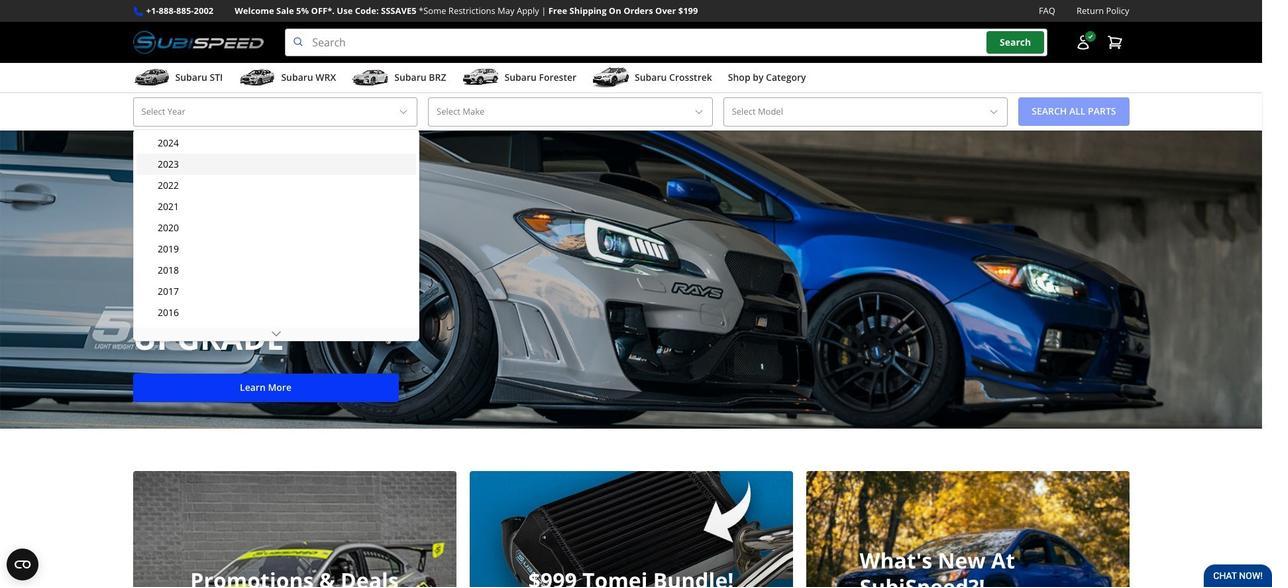 Task type: vqa. For each thing, say whether or not it's contained in the screenshot.
option
yes



Task type: describe. For each thing, give the bounding box(es) containing it.
search input field
[[285, 29, 1048, 56]]



Task type: locate. For each thing, give the bounding box(es) containing it.
list box
[[133, 129, 419, 587]]

option
[[137, 324, 416, 345]]

group
[[137, 133, 416, 587]]

open widget image
[[7, 549, 38, 581]]



